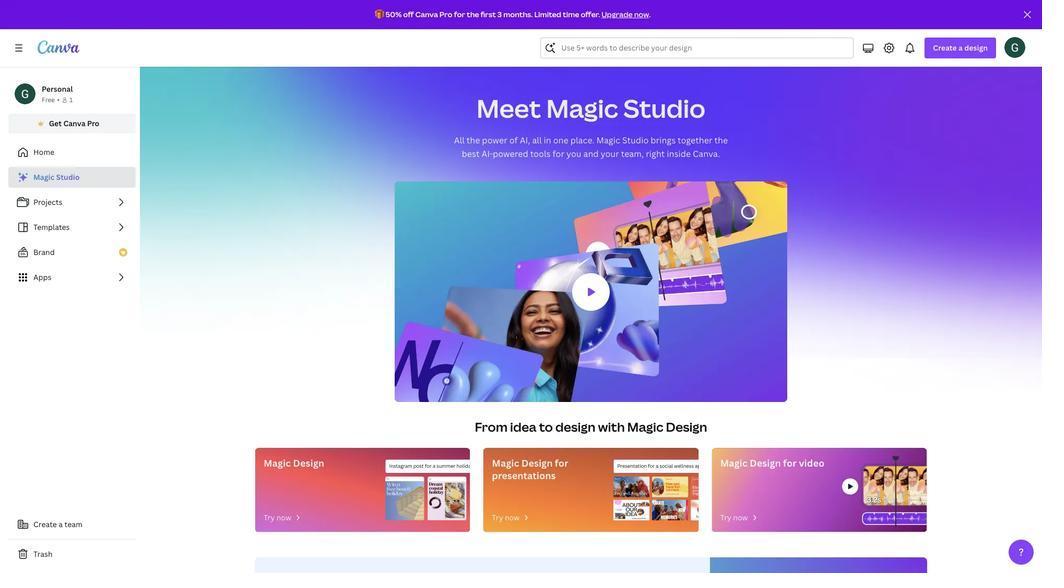 Task type: locate. For each thing, give the bounding box(es) containing it.
right
[[646, 148, 665, 160]]

design right to
[[555, 419, 595, 436]]

magic inside all the power of ai, all in one place. magic studio brings together the best ai-powered tools for you and your team, right inside canva.
[[596, 135, 620, 146]]

0 horizontal spatial pro
[[87, 119, 99, 128]]

3 try now from the left
[[720, 513, 748, 523]]

meet
[[477, 91, 541, 125]]

0 horizontal spatial design
[[555, 419, 595, 436]]

0 horizontal spatial try
[[264, 513, 275, 523]]

all
[[532, 135, 542, 146]]

1 try from the left
[[264, 513, 275, 523]]

magic design
[[264, 457, 324, 470]]

brings
[[651, 135, 676, 146]]

1 vertical spatial pro
[[87, 119, 99, 128]]

1 horizontal spatial a
[[959, 43, 963, 53]]

best
[[462, 148, 480, 160]]

create inside dropdown button
[[933, 43, 957, 53]]

in
[[544, 135, 551, 146]]

1 try now from the left
[[264, 513, 291, 523]]

create for create a design
[[933, 43, 957, 53]]

design for magic design for presentations
[[521, 457, 553, 470]]

0 vertical spatial canva
[[415, 9, 438, 19]]

studio down home 'link'
[[56, 172, 80, 182]]

try
[[264, 513, 275, 523], [492, 513, 503, 523], [720, 513, 731, 523]]

create for create a team
[[33, 520, 57, 530]]

now for magic design for video
[[733, 513, 748, 523]]

for
[[454, 9, 465, 19], [553, 148, 564, 160], [555, 457, 568, 470], [783, 457, 797, 470]]

now
[[634, 9, 649, 19], [277, 513, 291, 523], [505, 513, 520, 523], [733, 513, 748, 523]]

design inside 'create a design' dropdown button
[[965, 43, 988, 53]]

2 vertical spatial studio
[[56, 172, 80, 182]]

get canva pro button
[[8, 114, 136, 134]]

for down the from idea to design with magic design
[[555, 457, 568, 470]]

try now for magic design for presentations
[[492, 513, 520, 523]]

free
[[42, 96, 55, 104]]

2 horizontal spatial try now
[[720, 513, 748, 523]]

studio up team,
[[622, 135, 649, 146]]

all the power of ai, all in one place. magic studio brings together the best ai-powered tools for you and your team, right inside canva.
[[454, 135, 728, 160]]

a for design
[[959, 43, 963, 53]]

projects link
[[8, 192, 136, 213]]

team,
[[621, 148, 644, 160]]

🎁 50% off canva pro for the first 3 months. limited time offer. upgrade now .
[[375, 9, 651, 19]]

list
[[8, 167, 136, 288]]

create inside button
[[33, 520, 57, 530]]

1 horizontal spatial create
[[933, 43, 957, 53]]

1 horizontal spatial design
[[965, 43, 988, 53]]

of
[[509, 135, 518, 146]]

1 horizontal spatial canva
[[415, 9, 438, 19]]

pro inside button
[[87, 119, 99, 128]]

0 vertical spatial studio
[[623, 91, 706, 125]]

first
[[481, 9, 496, 19]]

design left greg robinson icon
[[965, 43, 988, 53]]

and
[[583, 148, 599, 160]]

a inside 'create a design' dropdown button
[[959, 43, 963, 53]]

create
[[933, 43, 957, 53], [33, 520, 57, 530]]

design
[[666, 419, 707, 436], [293, 457, 324, 470], [521, 457, 553, 470], [750, 457, 781, 470]]

a for team
[[59, 520, 63, 530]]

inside
[[667, 148, 691, 160]]

1 vertical spatial canva
[[63, 119, 85, 128]]

0 vertical spatial design
[[965, 43, 988, 53]]

0 horizontal spatial try now
[[264, 513, 291, 523]]

None search field
[[541, 38, 854, 58]]

now for magic design for presentations
[[505, 513, 520, 523]]

a
[[959, 43, 963, 53], [59, 520, 63, 530]]

Search search field
[[561, 38, 833, 58]]

list containing magic studio
[[8, 167, 136, 288]]

🎁
[[375, 9, 384, 19]]

all
[[454, 135, 465, 146]]

canva right "get"
[[63, 119, 85, 128]]

try now for magic design
[[264, 513, 291, 523]]

pro
[[440, 9, 452, 19], [87, 119, 99, 128]]

months.
[[503, 9, 533, 19]]

1 vertical spatial studio
[[622, 135, 649, 146]]

studio inside all the power of ai, all in one place. magic studio brings together the best ai-powered tools for you and your team, right inside canva.
[[622, 135, 649, 146]]

for left video
[[783, 457, 797, 470]]

create a design
[[933, 43, 988, 53]]

studio
[[623, 91, 706, 125], [622, 135, 649, 146], [56, 172, 80, 182]]

powered
[[493, 148, 528, 160]]

try for magic design for presentations
[[492, 513, 503, 523]]

templates
[[33, 222, 70, 232]]

0 horizontal spatial a
[[59, 520, 63, 530]]

pro up home 'link'
[[87, 119, 99, 128]]

try now
[[264, 513, 291, 523], [492, 513, 520, 523], [720, 513, 748, 523]]

magic studio link
[[8, 167, 136, 188]]

0 horizontal spatial create
[[33, 520, 57, 530]]

canva right off at the left of page
[[415, 9, 438, 19]]

create a team
[[33, 520, 82, 530]]

apps
[[33, 273, 51, 282]]

3 try from the left
[[720, 513, 731, 523]]

from
[[475, 419, 508, 436]]

home
[[33, 147, 54, 157]]

1 vertical spatial design
[[555, 419, 595, 436]]

magic design for presentations
[[492, 457, 568, 482]]

team
[[64, 520, 82, 530]]

pro right off at the left of page
[[440, 9, 452, 19]]

studio up brings
[[623, 91, 706, 125]]

the
[[467, 9, 479, 19], [467, 135, 480, 146], [715, 135, 728, 146]]

the up canva.
[[715, 135, 728, 146]]

design for magic design for video
[[750, 457, 781, 470]]

1 vertical spatial a
[[59, 520, 63, 530]]

2 try now from the left
[[492, 513, 520, 523]]

0 vertical spatial create
[[933, 43, 957, 53]]

magic inside magic design for presentations
[[492, 457, 519, 470]]

from idea to design with magic design
[[475, 419, 707, 436]]

0 vertical spatial a
[[959, 43, 963, 53]]

1 horizontal spatial try now
[[492, 513, 520, 523]]

personal
[[42, 84, 73, 94]]

1 horizontal spatial pro
[[440, 9, 452, 19]]

tools
[[530, 148, 551, 160]]

for down one
[[553, 148, 564, 160]]

0 horizontal spatial canva
[[63, 119, 85, 128]]

magic
[[546, 91, 618, 125], [596, 135, 620, 146], [33, 172, 54, 182], [627, 419, 663, 436], [264, 457, 291, 470], [492, 457, 519, 470], [720, 457, 748, 470]]

design inside magic design for presentations
[[521, 457, 553, 470]]

to
[[539, 419, 553, 436]]

design
[[965, 43, 988, 53], [555, 419, 595, 436]]

canva
[[415, 9, 438, 19], [63, 119, 85, 128]]

2 horizontal spatial try
[[720, 513, 731, 523]]

2 try from the left
[[492, 513, 503, 523]]

ai-
[[482, 148, 493, 160]]

try for magic design for video
[[720, 513, 731, 523]]

free •
[[42, 96, 59, 104]]

create a team button
[[8, 515, 136, 536]]

a inside create a team button
[[59, 520, 63, 530]]

for inside all the power of ai, all in one place. magic studio brings together the best ai-powered tools for you and your team, right inside canva.
[[553, 148, 564, 160]]

projects
[[33, 197, 62, 207]]

1 vertical spatial create
[[33, 520, 57, 530]]

1 horizontal spatial try
[[492, 513, 503, 523]]

together
[[678, 135, 712, 146]]



Task type: describe. For each thing, give the bounding box(es) containing it.
apps link
[[8, 267, 136, 288]]

magic studio
[[33, 172, 80, 182]]

with
[[598, 419, 625, 436]]

now for magic design
[[277, 513, 291, 523]]

home link
[[8, 142, 136, 163]]

get
[[49, 119, 62, 128]]

power
[[482, 135, 507, 146]]

create a design button
[[925, 38, 996, 58]]

place.
[[570, 135, 594, 146]]

ai,
[[520, 135, 530, 146]]

your
[[601, 148, 619, 160]]

time
[[563, 9, 579, 19]]

1
[[69, 96, 73, 104]]

try now for magic design for video
[[720, 513, 748, 523]]

canva inside button
[[63, 119, 85, 128]]

offer.
[[581, 9, 600, 19]]

video
[[799, 457, 825, 470]]

greg robinson image
[[1005, 37, 1025, 58]]

trash link
[[8, 545, 136, 565]]

limited
[[534, 9, 561, 19]]

magic inside magic studio link
[[33, 172, 54, 182]]

you
[[566, 148, 581, 160]]

magic design for video
[[720, 457, 825, 470]]

get canva pro
[[49, 119, 99, 128]]

upgrade
[[602, 9, 633, 19]]

design for magic design
[[293, 457, 324, 470]]

.
[[649, 9, 651, 19]]

the left the first
[[467, 9, 479, 19]]

3
[[498, 9, 502, 19]]

•
[[57, 96, 59, 104]]

meet magic studio
[[477, 91, 706, 125]]

trash
[[33, 550, 53, 560]]

for inside magic design for presentations
[[555, 457, 568, 470]]

idea
[[510, 419, 537, 436]]

one
[[553, 135, 568, 146]]

studio inside list
[[56, 172, 80, 182]]

canva.
[[693, 148, 720, 160]]

off
[[403, 9, 414, 19]]

50%
[[386, 9, 402, 19]]

brand link
[[8, 242, 136, 263]]

the up best
[[467, 135, 480, 146]]

upgrade now button
[[602, 9, 649, 19]]

templates link
[[8, 217, 136, 238]]

presentations
[[492, 470, 556, 482]]

try for magic design
[[264, 513, 275, 523]]

0 vertical spatial pro
[[440, 9, 452, 19]]

brand
[[33, 247, 55, 257]]

for left the first
[[454, 9, 465, 19]]



Task type: vqa. For each thing, say whether or not it's contained in the screenshot.
From Idea To Design With Magic Design
yes



